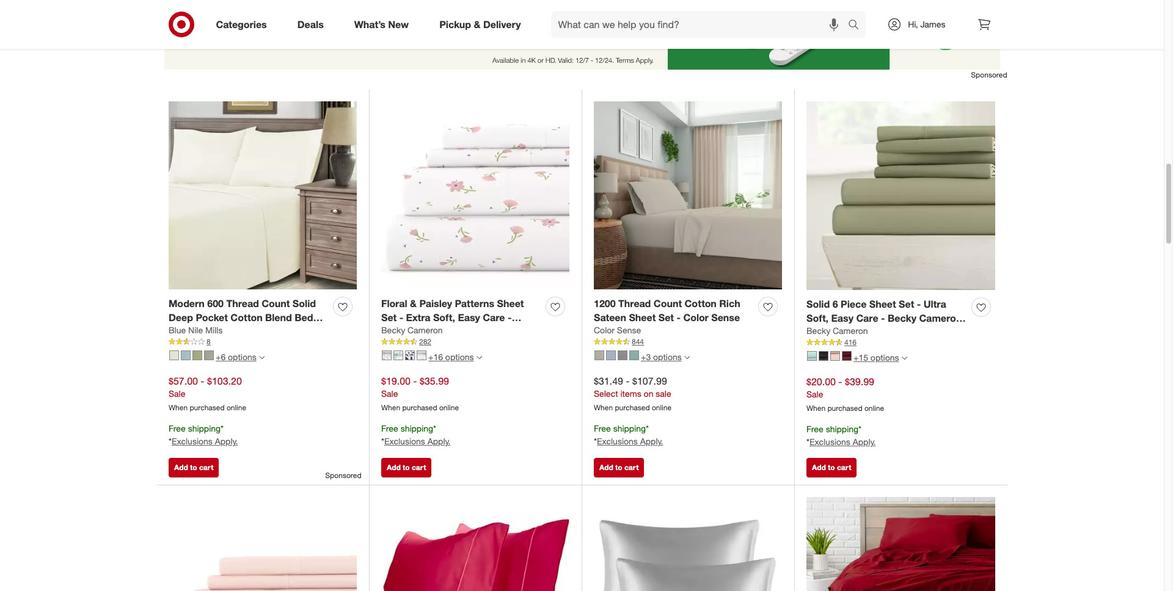 Task type: locate. For each thing, give the bounding box(es) containing it.
easy down 6 at the right
[[831, 312, 854, 324]]

when down select
[[594, 404, 613, 413]]

sale
[[169, 389, 185, 399], [381, 389, 398, 399], [807, 390, 823, 400]]

& up extra
[[410, 297, 417, 310]]

1 horizontal spatial solid
[[807, 298, 830, 310]]

0 vertical spatial &
[[474, 18, 481, 30]]

$57.00 - $103.20 sale when purchased online
[[169, 375, 246, 413]]

soft, down paisley
[[433, 311, 455, 324]]

0 horizontal spatial cotton
[[231, 311, 263, 324]]

set up 844 link
[[659, 311, 674, 324]]

add to cart button for $31.49
[[594, 458, 644, 478]]

0 horizontal spatial sense
[[617, 325, 641, 336]]

3 cart from the left
[[625, 463, 639, 472]]

solid inside modern 600 thread count solid deep pocket cotton blend bed sheet set by blue nile mills
[[293, 297, 316, 310]]

online inside $19.00 - $35.99 sale when purchased online
[[439, 404, 459, 413]]

1 vertical spatial cotton
[[231, 311, 263, 324]]

4 add from the left
[[812, 463, 826, 472]]

1 add to cart button from the left
[[169, 458, 219, 478]]

when down $20.00
[[807, 404, 826, 413]]

1 horizontal spatial sale
[[381, 389, 398, 399]]

1 vertical spatial &
[[410, 297, 417, 310]]

+16 options button
[[376, 347, 487, 367]]

1 horizontal spatial soft,
[[807, 312, 829, 324]]

solid 6 piece sheet set - ultra soft, easy care - becky cameron (extra pillow cases!) image
[[807, 102, 995, 290], [807, 102, 995, 290]]

easy down patterns
[[458, 311, 480, 324]]

add to cart button
[[169, 458, 219, 478], [381, 458, 432, 478], [594, 458, 644, 478], [807, 458, 857, 478]]

burst of vines navy image
[[405, 351, 415, 361]]

4 to from the left
[[828, 463, 835, 472]]

free shipping * * exclusions apply. down items
[[594, 424, 663, 447]]

free
[[169, 424, 186, 434], [381, 424, 398, 434], [594, 424, 611, 434], [807, 424, 824, 435]]

sale for $57.00 - $103.20
[[169, 389, 185, 399]]

options left all colors + 6 more colors element
[[228, 352, 257, 362]]

2 blue from the left
[[230, 325, 251, 338]]

sense up 844
[[617, 325, 641, 336]]

aqua image
[[807, 351, 817, 361]]

options
[[228, 352, 257, 362], [445, 352, 474, 362], [653, 352, 682, 362], [871, 352, 899, 363]]

blue image
[[606, 351, 616, 361]]

becky cameron link down extra
[[381, 325, 443, 337]]

pickup & delivery
[[439, 18, 521, 30]]

cotton left 'rich'
[[685, 297, 717, 310]]

1 vertical spatial color
[[594, 325, 615, 336]]

8
[[207, 338, 211, 347]]

exclusions apply. button for $19.00 - $35.99
[[384, 436, 451, 448]]

sheet right patterns
[[497, 297, 524, 310]]

count up 844 link
[[654, 297, 682, 310]]

+6 options
[[216, 352, 257, 362]]

all colors + 3 more colors image
[[684, 355, 690, 361]]

1 horizontal spatial &
[[474, 18, 481, 30]]

nile down deep
[[188, 325, 203, 336]]

hi, james
[[908, 19, 946, 29]]

purchased
[[190, 404, 225, 413], [402, 404, 437, 413], [615, 404, 650, 413], [828, 404, 863, 413]]

sheet up 844
[[629, 311, 656, 324]]

0 horizontal spatial becky cameron
[[381, 325, 443, 336]]

0 horizontal spatial soft,
[[433, 311, 455, 324]]

solid 6 piece sheet set - ultra soft, easy care - becky cameron (extra pillow cases!) link
[[807, 297, 967, 338]]

online inside $57.00 - $103.20 sale when purchased online
[[227, 404, 246, 413]]

exclusions for $31.49 - $107.99
[[597, 436, 638, 447]]

options inside "dropdown button"
[[228, 352, 257, 362]]

0 vertical spatial sponsored
[[971, 70, 1007, 79]]

& for floral
[[410, 297, 417, 310]]

options for $35.99
[[445, 352, 474, 362]]

becky cameron
[[381, 325, 443, 336], [807, 326, 868, 336]]

exclusions for $19.00 - $35.99
[[384, 436, 425, 447]]

sheet inside "1200 thread count cotton rich sateen sheet set - color sense"
[[629, 311, 656, 324]]

- inside $57.00 - $103.20 sale when purchased online
[[201, 375, 204, 387]]

nile down blend
[[254, 325, 271, 338]]

solid inside solid 6 piece sheet set - ultra soft, easy care - becky cameron (extra pillow cases!)
[[807, 298, 830, 310]]

to for $57.00
[[190, 463, 197, 472]]

bed
[[295, 311, 313, 324]]

sheet
[[497, 297, 524, 310], [869, 298, 896, 310], [629, 311, 656, 324], [169, 325, 195, 338]]

online down $35.99
[[439, 404, 459, 413]]

cameron up 416
[[833, 326, 868, 336]]

apply. down $57.00 - $103.20 sale when purchased online in the left of the page
[[215, 436, 238, 447]]

solid up bed
[[293, 297, 316, 310]]

burgundy image
[[842, 351, 852, 361]]

free down select
[[594, 424, 611, 434]]

free shipping * * exclusions apply.
[[169, 424, 238, 447], [381, 424, 451, 447], [594, 424, 663, 447], [807, 424, 876, 447]]

exclusions apply. button down items
[[597, 436, 663, 448]]

1 horizontal spatial sponsored
[[971, 70, 1007, 79]]

0 horizontal spatial blue
[[169, 325, 186, 336]]

0 horizontal spatial &
[[410, 297, 417, 310]]

1 horizontal spatial mills
[[274, 325, 296, 338]]

floral & paisley patterns sheet set - extra soft, easy care - becky cameron image
[[381, 102, 570, 290], [381, 102, 570, 290]]

cases!)
[[867, 326, 902, 338]]

- inside $31.49 - $107.99 select items on sale when purchased online
[[626, 375, 630, 387]]

cotton flannel sheet set by bare home image
[[807, 497, 995, 592], [807, 497, 995, 592]]

shipping down $20.00 - $39.99 sale when purchased online
[[826, 424, 859, 435]]

free down $20.00 - $39.99 sale when purchased online
[[807, 424, 824, 435]]

options for $107.99
[[653, 352, 682, 362]]

sale inside $57.00 - $103.20 sale when purchased online
[[169, 389, 185, 399]]

care down patterns
[[483, 311, 505, 324]]

purchased down $35.99
[[402, 404, 437, 413]]

add for $20.00 - $39.99
[[812, 463, 826, 472]]

purchased inside $20.00 - $39.99 sale when purchased online
[[828, 404, 863, 413]]

shipping for $19.00 - $35.99
[[401, 424, 433, 434]]

1200 thread count cotton rich sateen sheet set - color sense image
[[594, 102, 782, 290], [594, 102, 782, 290]]

& inside floral & paisley patterns sheet set - extra soft, easy care - becky cameron
[[410, 297, 417, 310]]

piccocasa luxury satin skin zipper closure pillowcases 2 pcs image
[[594, 497, 782, 592], [594, 497, 782, 592]]

exclusions down select
[[597, 436, 638, 447]]

sale down $57.00
[[169, 389, 185, 399]]

- inside $20.00 - $39.99 sale when purchased online
[[839, 376, 842, 388]]

2 horizontal spatial sale
[[807, 390, 823, 400]]

1 horizontal spatial nile
[[254, 325, 271, 338]]

cotton up 8 link on the left of the page
[[231, 311, 263, 324]]

0 horizontal spatial care
[[483, 311, 505, 324]]

nile
[[188, 325, 203, 336], [254, 325, 271, 338]]

mills up 8
[[205, 325, 223, 336]]

2pc rayon from bamboo solid performance pillowcase set - luxclub image
[[381, 497, 570, 592], [381, 497, 570, 592]]

apply. for $31.49
[[640, 436, 663, 447]]

purchased down $103.20
[[190, 404, 225, 413]]

sale down $19.00
[[381, 389, 398, 399]]

set
[[899, 298, 914, 310], [381, 311, 397, 324], [659, 311, 674, 324], [198, 325, 214, 338]]

1 horizontal spatial sense
[[711, 311, 740, 324]]

color down sateen
[[594, 325, 615, 336]]

sale inside $19.00 - $35.99 sale when purchased online
[[381, 389, 398, 399]]

thread right 600
[[226, 297, 259, 310]]

exclusions apply. button down $19.00 - $35.99 sale when purchased online
[[384, 436, 451, 448]]

sponsored
[[971, 70, 1007, 79], [325, 471, 361, 480]]

&
[[474, 18, 481, 30], [410, 297, 417, 310]]

new
[[388, 18, 409, 30]]

cameron
[[919, 312, 962, 324], [408, 325, 443, 336], [413, 325, 455, 338], [833, 326, 868, 336]]

1 count from the left
[[262, 297, 290, 310]]

blue inside "blue nile mills" link
[[169, 325, 186, 336]]

blue down deep
[[169, 325, 186, 336]]

blue
[[169, 325, 186, 336], [230, 325, 251, 338]]

online down sale
[[652, 404, 672, 413]]

cotton inside modern 600 thread count solid deep pocket cotton blend bed sheet set by blue nile mills
[[231, 311, 263, 324]]

0 vertical spatial cotton
[[685, 297, 717, 310]]

cart for $35.99
[[412, 463, 426, 472]]

free shipping * * exclusions apply. for $31.49 - $107.99
[[594, 424, 663, 447]]

0 horizontal spatial thread
[[226, 297, 259, 310]]

green image
[[629, 351, 639, 361]]

apply. down on on the right bottom of page
[[640, 436, 663, 447]]

cameron down ultra
[[919, 312, 962, 324]]

piece
[[841, 298, 867, 310]]

2 count from the left
[[654, 297, 682, 310]]

all colors + 6 more colors image
[[259, 355, 264, 361]]

1 vertical spatial sense
[[617, 325, 641, 336]]

online inside $20.00 - $39.99 sale when purchased online
[[865, 404, 884, 413]]

color up 844 link
[[683, 311, 709, 324]]

all colors + 15 more colors image
[[902, 356, 907, 361]]

modern 600 thread count solid deep pocket cotton blend bed sheet set by blue nile mills image
[[169, 102, 357, 290], [169, 102, 357, 290]]

1 horizontal spatial thread
[[618, 297, 651, 310]]

thread inside modern 600 thread count solid deep pocket cotton blend bed sheet set by blue nile mills
[[226, 297, 259, 310]]

$107.99
[[633, 375, 667, 387]]

floral
[[381, 297, 407, 310]]

becky cameron for (extra
[[807, 326, 868, 336]]

sheet inside modern 600 thread count solid deep pocket cotton blend bed sheet set by blue nile mills
[[169, 325, 195, 338]]

online
[[227, 404, 246, 413], [439, 404, 459, 413], [652, 404, 672, 413], [865, 404, 884, 413]]

modern 600 thread count solid deep pocket cotton blend bed sheet set by blue nile mills link
[[169, 297, 328, 338]]

online for $19.00 - $35.99
[[439, 404, 459, 413]]

advertisement region
[[157, 0, 1007, 69]]

2 cart from the left
[[412, 463, 426, 472]]

purchased inside $19.00 - $35.99 sale when purchased online
[[402, 404, 437, 413]]

when for $19.00
[[381, 404, 400, 413]]

shipping for $31.49 - $107.99
[[613, 424, 646, 434]]

0 horizontal spatial count
[[262, 297, 290, 310]]

cotton inside "1200 thread count cotton rich sateen sheet set - color sense"
[[685, 297, 717, 310]]

- right $19.00
[[413, 375, 417, 387]]

4 add to cart button from the left
[[807, 458, 857, 478]]

becky cameron down extra
[[381, 325, 443, 336]]

free down $19.00 - $35.99 sale when purchased online
[[381, 424, 398, 434]]

sense down 'rich'
[[711, 311, 740, 324]]

1 horizontal spatial becky cameron
[[807, 326, 868, 336]]

0 horizontal spatial nile
[[188, 325, 203, 336]]

set inside solid 6 piece sheet set - ultra soft, easy care - becky cameron (extra pillow cases!)
[[899, 298, 914, 310]]

1 cart from the left
[[199, 463, 213, 472]]

3 add to cart from the left
[[599, 463, 639, 472]]

purchased for $20.00
[[828, 404, 863, 413]]

when for $20.00
[[807, 404, 826, 413]]

blue right by
[[230, 325, 251, 338]]

when inside $19.00 - $35.99 sale when purchased online
[[381, 404, 400, 413]]

0 horizontal spatial solid
[[293, 297, 316, 310]]

sheet down deep
[[169, 325, 195, 338]]

all colors + 16 more colors image
[[476, 355, 482, 361]]

add to cart for $31.49
[[599, 463, 639, 472]]

when inside $20.00 - $39.99 sale when purchased online
[[807, 404, 826, 413]]

free shipping * * exclusions apply. down $20.00 - $39.99 sale when purchased online
[[807, 424, 876, 447]]

apply. down $20.00 - $39.99 sale when purchased online
[[853, 437, 876, 447]]

purchased inside $57.00 - $103.20 sale when purchased online
[[190, 404, 225, 413]]

exclusions apply. button down $57.00 - $103.20 sale when purchased online in the left of the page
[[172, 436, 238, 448]]

pickup & delivery link
[[429, 11, 536, 38]]

exclusions apply. button down $20.00 - $39.99 sale when purchased online
[[810, 436, 876, 449]]

free shipping * * exclusions apply. down $19.00 - $35.99 sale when purchased online
[[381, 424, 451, 447]]

ivory image
[[169, 351, 179, 361]]

shipping down items
[[613, 424, 646, 434]]

pocket
[[196, 311, 228, 324]]

0 horizontal spatial mills
[[205, 325, 223, 336]]

1 add to cart from the left
[[174, 463, 213, 472]]

1 horizontal spatial becky cameron link
[[807, 325, 868, 338]]

+6
[[216, 352, 226, 362]]

rich
[[719, 297, 740, 310]]

- left ultra
[[917, 298, 921, 310]]

options left all colors + 3 more colors element
[[653, 352, 682, 362]]

1 horizontal spatial cotton
[[685, 297, 717, 310]]

deep
[[169, 311, 193, 324]]

1 horizontal spatial count
[[654, 297, 682, 310]]

exclusions apply. button
[[172, 436, 238, 448], [384, 436, 451, 448], [597, 436, 663, 448], [810, 436, 876, 449]]

sale inside $20.00 - $39.99 sale when purchased online
[[807, 390, 823, 400]]

$19.00
[[381, 375, 411, 387]]

purchased down $39.99
[[828, 404, 863, 413]]

1 to from the left
[[190, 463, 197, 472]]

when down $57.00
[[169, 404, 188, 413]]

1 horizontal spatial blue
[[230, 325, 251, 338]]

care inside floral & paisley patterns sheet set - extra soft, easy care - becky cameron
[[483, 311, 505, 324]]

0 horizontal spatial color
[[594, 325, 615, 336]]

options left all colors + 15 more colors "element"
[[871, 352, 899, 363]]

1 horizontal spatial care
[[856, 312, 879, 324]]

floral & paisley patterns sheet set - extra soft, easy care - becky cameron
[[381, 297, 524, 338]]

2 add from the left
[[387, 463, 401, 472]]

soft, inside solid 6 piece sheet set - ultra soft, easy care - becky cameron (extra pillow cases!)
[[807, 312, 829, 324]]

add to cart
[[174, 463, 213, 472], [387, 463, 426, 472], [599, 463, 639, 472], [812, 463, 851, 472]]

select
[[594, 389, 618, 399]]

- right $57.00
[[201, 375, 204, 387]]

apply.
[[215, 436, 238, 447], [428, 436, 451, 447], [640, 436, 663, 447], [853, 437, 876, 447]]

What can we help you find? suggestions appear below search field
[[551, 11, 851, 38]]

add for $19.00 - $35.99
[[387, 463, 401, 472]]

add for $31.49 - $107.99
[[599, 463, 613, 472]]

$20.00
[[807, 376, 836, 388]]

4 add to cart from the left
[[812, 463, 851, 472]]

care
[[483, 311, 505, 324], [856, 312, 879, 324]]

3 add to cart button from the left
[[594, 458, 644, 478]]

shipping
[[188, 424, 221, 434], [401, 424, 433, 434], [613, 424, 646, 434], [826, 424, 859, 435]]

1 add from the left
[[174, 463, 188, 472]]

mills down blend
[[274, 325, 296, 338]]

solid left 6 at the right
[[807, 298, 830, 310]]

2 to from the left
[[403, 463, 410, 472]]

1200 thread count cotton rich sateen sheet set - color sense link
[[594, 297, 753, 325]]

exclusions apply. button for $31.49 - $107.99
[[597, 436, 663, 448]]

& inside "link"
[[474, 18, 481, 30]]

cameron down extra
[[413, 325, 455, 338]]

becky cameron link for cameron
[[381, 325, 443, 337]]

james
[[921, 19, 946, 29]]

all colors + 3 more colors element
[[684, 354, 690, 361]]

+15 options
[[854, 352, 899, 363]]

count up blend
[[262, 297, 290, 310]]

sheet up cases!)
[[869, 298, 896, 310]]

0 horizontal spatial sponsored
[[325, 471, 361, 480]]

thread up sateen
[[618, 297, 651, 310]]

to for $31.49
[[615, 463, 622, 472]]

1 vertical spatial sponsored
[[325, 471, 361, 480]]

categories link
[[206, 11, 282, 38]]

1 blue from the left
[[169, 325, 186, 336]]

282 link
[[381, 337, 570, 348]]

- up 844 link
[[677, 311, 681, 324]]

cotton
[[685, 297, 717, 310], [231, 311, 263, 324]]

add to cart button for $57.00
[[169, 458, 219, 478]]

cart for $107.99
[[625, 463, 639, 472]]

sheet inside solid 6 piece sheet set - ultra soft, easy care - becky cameron (extra pillow cases!)
[[869, 298, 896, 310]]

online down $103.20
[[227, 404, 246, 413]]

*
[[221, 424, 224, 434], [433, 424, 436, 434], [646, 424, 649, 434], [859, 424, 862, 435], [169, 436, 172, 447], [381, 436, 384, 447], [594, 436, 597, 447], [807, 437, 810, 447]]

when down $19.00
[[381, 404, 400, 413]]

purchased down items
[[615, 404, 650, 413]]

2 nile from the left
[[254, 325, 271, 338]]

416 link
[[807, 338, 995, 348]]

color inside "1200 thread count cotton rich sateen sheet set - color sense"
[[683, 311, 709, 324]]

- up items
[[626, 375, 630, 387]]

thread inside "1200 thread count cotton rich sateen sheet set - color sense"
[[618, 297, 651, 310]]

4 cart from the left
[[837, 463, 851, 472]]

cart
[[199, 463, 213, 472], [412, 463, 426, 472], [625, 463, 639, 472], [837, 463, 851, 472]]

becky cameron up 416
[[807, 326, 868, 336]]

exclusions down $19.00 - $35.99 sale when purchased online
[[384, 436, 425, 447]]

sense inside color sense link
[[617, 325, 641, 336]]

options left all colors + 16 more colors element
[[445, 352, 474, 362]]

free shipping * * exclusions apply. for $19.00 - $35.99
[[381, 424, 451, 447]]

2 add to cart from the left
[[387, 463, 426, 472]]

2 mills from the left
[[274, 325, 296, 338]]

easy inside solid 6 piece sheet set - ultra soft, easy care - becky cameron (extra pillow cases!)
[[831, 312, 854, 324]]

when inside $57.00 - $103.20 sale when purchased online
[[169, 404, 188, 413]]

sale down $20.00
[[807, 390, 823, 400]]

- inside $19.00 - $35.99 sale when purchased online
[[413, 375, 417, 387]]

becky cameron link up 416
[[807, 325, 868, 338]]

0 horizontal spatial easy
[[458, 311, 480, 324]]

0 vertical spatial sense
[[711, 311, 740, 324]]

count
[[262, 297, 290, 310], [654, 297, 682, 310]]

1 horizontal spatial color
[[683, 311, 709, 324]]

set inside "1200 thread count cotton rich sateen sheet set - color sense"
[[659, 311, 674, 324]]

set down "pocket"
[[198, 325, 214, 338]]

to for $19.00
[[403, 463, 410, 472]]

shipping down $19.00 - $35.99 sale when purchased online
[[401, 424, 433, 434]]

free shipping * * exclusions apply. down $57.00 - $103.20 sale when purchased online in the left of the page
[[169, 424, 238, 447]]

to
[[190, 463, 197, 472], [403, 463, 410, 472], [615, 463, 622, 472], [828, 463, 835, 472]]

3 to from the left
[[615, 463, 622, 472]]

soft, up (extra
[[807, 312, 829, 324]]

solid
[[293, 297, 316, 310], [807, 298, 830, 310]]

0 vertical spatial color
[[683, 311, 709, 324]]

becky cameron link
[[381, 325, 443, 337], [807, 325, 868, 338]]

1 horizontal spatial easy
[[831, 312, 854, 324]]

free for $19.00 - $35.99
[[381, 424, 398, 434]]

1 thread from the left
[[226, 297, 259, 310]]

2 thread from the left
[[618, 297, 651, 310]]

exclusions down $57.00 - $103.20 sale when purchased online in the left of the page
[[172, 436, 213, 447]]

exclusions down $20.00 - $39.99 sale when purchased online
[[810, 437, 851, 447]]

solid 4 piece sheet set - ultra soft, easy care - becky cameron image
[[169, 497, 357, 592], [169, 497, 357, 592]]

mills inside modern 600 thread count solid deep pocket cotton blend bed sheet set by blue nile mills
[[274, 325, 296, 338]]

- down floral
[[399, 311, 403, 324]]

0 horizontal spatial becky cameron link
[[381, 325, 443, 337]]

3 add from the left
[[599, 463, 613, 472]]

easy inside floral & paisley patterns sheet set - extra soft, easy care - becky cameron
[[458, 311, 480, 324]]

& right pickup
[[474, 18, 481, 30]]

when
[[169, 404, 188, 413], [381, 404, 400, 413], [594, 404, 613, 413], [807, 404, 826, 413]]

online down $39.99
[[865, 404, 884, 413]]

burst of vines light blue image
[[394, 351, 403, 361]]

online inside $31.49 - $107.99 select items on sale when purchased online
[[652, 404, 672, 413]]

apply. down $19.00 - $35.99 sale when purchased online
[[428, 436, 451, 447]]

to for $20.00
[[828, 463, 835, 472]]

- right $20.00
[[839, 376, 842, 388]]

all colors + 16 more colors element
[[476, 354, 482, 361]]

easy
[[458, 311, 480, 324], [831, 312, 854, 324]]

set left ultra
[[899, 298, 914, 310]]

care down piece
[[856, 312, 879, 324]]

set down floral
[[381, 311, 397, 324]]

2 add to cart button from the left
[[381, 458, 432, 478]]

0 horizontal spatial sale
[[169, 389, 185, 399]]

nile inside modern 600 thread count solid deep pocket cotton blend bed sheet set by blue nile mills
[[254, 325, 271, 338]]

delivery
[[483, 18, 521, 30]]



Task type: describe. For each thing, give the bounding box(es) containing it.
bluebirds light blue image
[[417, 351, 427, 361]]

when for $57.00
[[169, 404, 188, 413]]

sheet inside floral & paisley patterns sheet set - extra soft, easy care - becky cameron
[[497, 297, 524, 310]]

patterns
[[455, 297, 494, 310]]

+16 options
[[428, 352, 474, 362]]

+6 options button
[[164, 347, 270, 367]]

categories
[[216, 18, 267, 30]]

options for $103.20
[[228, 352, 257, 362]]

options for $39.99
[[871, 352, 899, 363]]

care inside solid 6 piece sheet set - ultra soft, easy care - becky cameron (extra pillow cases!)
[[856, 312, 879, 324]]

burst of vines gray image
[[382, 351, 392, 361]]

sale
[[656, 389, 671, 399]]

extra
[[406, 311, 430, 324]]

becky cameron link for (extra
[[807, 325, 868, 338]]

& for pickup
[[474, 18, 481, 30]]

cameron inside floral & paisley patterns sheet set - extra soft, easy care - becky cameron
[[413, 325, 455, 338]]

- up the 282 link in the bottom left of the page
[[508, 311, 512, 324]]

+16
[[428, 352, 443, 362]]

what's new link
[[344, 11, 424, 38]]

search
[[843, 19, 872, 32]]

set inside modern 600 thread count solid deep pocket cotton blend bed sheet set by blue nile mills
[[198, 325, 214, 338]]

416
[[845, 338, 857, 347]]

$39.99
[[845, 376, 874, 388]]

6
[[833, 298, 838, 310]]

844 link
[[594, 337, 782, 348]]

$20.00 - $39.99 sale when purchased online
[[807, 376, 884, 413]]

600
[[207, 297, 224, 310]]

when inside $31.49 - $107.99 select items on sale when purchased online
[[594, 404, 613, 413]]

floral & paisley patterns sheet set - extra soft, easy care - becky cameron link
[[381, 297, 541, 338]]

(extra
[[807, 326, 834, 338]]

modern 600 thread count solid deep pocket cotton blend bed sheet set by blue nile mills
[[169, 297, 316, 338]]

add to cart for $57.00
[[174, 463, 213, 472]]

pillow
[[837, 326, 864, 338]]

pickup
[[439, 18, 471, 30]]

shipping for $20.00 - $39.99
[[826, 424, 859, 435]]

exclusions for $20.00 - $39.99
[[810, 437, 851, 447]]

soft, inside floral & paisley patterns sheet set - extra soft, easy care - becky cameron
[[433, 311, 455, 324]]

hi,
[[908, 19, 918, 29]]

cart for $103.20
[[199, 463, 213, 472]]

becky inside solid 6 piece sheet set - ultra soft, easy care - becky cameron (extra pillow cases!)
[[888, 312, 917, 324]]

count inside "1200 thread count cotton rich sateen sheet set - color sense"
[[654, 297, 682, 310]]

add to cart button for $20.00
[[807, 458, 857, 478]]

free down $57.00 - $103.20 sale when purchased online in the left of the page
[[169, 424, 186, 434]]

blue inside modern 600 thread count solid deep pocket cotton blend bed sheet set by blue nile mills
[[230, 325, 251, 338]]

by
[[216, 325, 227, 338]]

blue nile mills
[[169, 325, 223, 336]]

$103.20
[[207, 375, 242, 387]]

- inside "1200 thread count cotton rich sateen sheet set - color sense"
[[677, 311, 681, 324]]

items
[[621, 389, 641, 399]]

1 nile from the left
[[188, 325, 203, 336]]

+3
[[641, 352, 651, 362]]

sage image
[[192, 351, 202, 361]]

free for $31.49 - $107.99
[[594, 424, 611, 434]]

all colors + 6 more colors element
[[259, 354, 264, 361]]

shipping down $57.00 - $103.20 sale when purchased online in the left of the page
[[188, 424, 221, 434]]

$31.49 - $107.99 select items on sale when purchased online
[[594, 375, 672, 413]]

+15 options button
[[802, 348, 913, 368]]

$35.99
[[420, 375, 449, 387]]

1200 thread count cotton rich sateen sheet set - color sense
[[594, 297, 740, 324]]

add to cart for $19.00
[[387, 463, 426, 472]]

844
[[632, 338, 644, 347]]

color sense link
[[594, 325, 641, 337]]

light blue image
[[181, 351, 191, 361]]

8 link
[[169, 337, 357, 348]]

purchased for $19.00
[[402, 404, 437, 413]]

deals link
[[287, 11, 339, 38]]

1200
[[594, 297, 616, 310]]

apply. for $19.00
[[428, 436, 451, 447]]

blend
[[265, 311, 292, 324]]

free for $20.00 - $39.99
[[807, 424, 824, 435]]

$19.00 - $35.99 sale when purchased online
[[381, 375, 459, 413]]

282
[[419, 338, 431, 347]]

set inside floral & paisley patterns sheet set - extra soft, easy care - becky cameron
[[381, 311, 397, 324]]

blue nile mills link
[[169, 325, 223, 337]]

1 mills from the left
[[205, 325, 223, 336]]

free shipping * * exclusions apply. for $20.00 - $39.99
[[807, 424, 876, 447]]

becky inside floral & paisley patterns sheet set - extra soft, easy care - becky cameron
[[381, 325, 410, 338]]

add to cart for $20.00
[[812, 463, 851, 472]]

blush image
[[830, 351, 840, 361]]

sateen
[[594, 311, 626, 324]]

$31.49
[[594, 375, 623, 387]]

what's
[[354, 18, 386, 30]]

sale for $19.00 - $35.99
[[381, 389, 398, 399]]

purchased inside $31.49 - $107.99 select items on sale when purchased online
[[615, 404, 650, 413]]

online for $20.00 - $39.99
[[865, 404, 884, 413]]

search button
[[843, 11, 872, 40]]

+15
[[854, 352, 868, 363]]

what's new
[[354, 18, 409, 30]]

online for $57.00 - $103.20
[[227, 404, 246, 413]]

add for $57.00 - $103.20
[[174, 463, 188, 472]]

purchased for $57.00
[[190, 404, 225, 413]]

sense inside "1200 thread count cotton rich sateen sheet set - color sense"
[[711, 311, 740, 324]]

add to cart button for $19.00
[[381, 458, 432, 478]]

cameron inside solid 6 piece sheet set - ultra soft, easy care - becky cameron (extra pillow cases!)
[[919, 312, 962, 324]]

color sense
[[594, 325, 641, 336]]

on
[[644, 389, 654, 399]]

count inside modern 600 thread count solid deep pocket cotton blend bed sheet set by blue nile mills
[[262, 297, 290, 310]]

$57.00
[[169, 375, 198, 387]]

+3 options
[[641, 352, 682, 362]]

gray image
[[618, 351, 628, 361]]

sale for $20.00 - $39.99
[[807, 390, 823, 400]]

becky cameron for cameron
[[381, 325, 443, 336]]

cart for $39.99
[[837, 463, 851, 472]]

all colors + 15 more colors element
[[902, 354, 907, 362]]

exclusions apply. button for $20.00 - $39.99
[[810, 436, 876, 449]]

beige image
[[595, 351, 604, 361]]

cameron up 282
[[408, 325, 443, 336]]

solid 6 piece sheet set - ultra soft, easy care - becky cameron (extra pillow cases!)
[[807, 298, 962, 338]]

stone image
[[204, 351, 214, 361]]

modern
[[169, 297, 205, 310]]

+3 options button
[[589, 347, 695, 367]]

paisley
[[419, 297, 452, 310]]

- up cases!)
[[881, 312, 885, 324]]

black image
[[819, 351, 829, 361]]

deals
[[297, 18, 324, 30]]

ultra
[[924, 298, 946, 310]]

apply. for $20.00
[[853, 437, 876, 447]]



Task type: vqa. For each thing, say whether or not it's contained in the screenshot.


